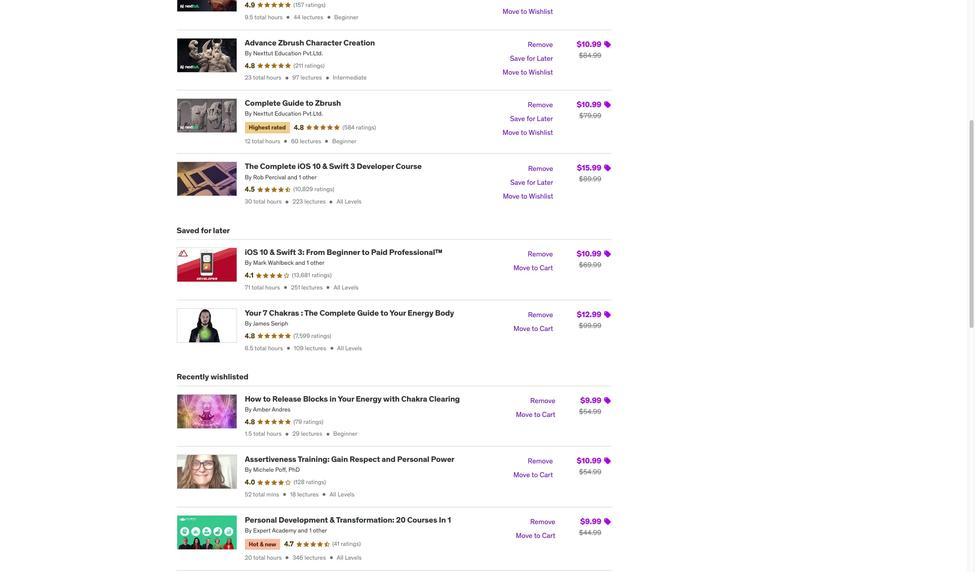 Task type: vqa. For each thing, say whether or not it's contained in the screenshot.
60
yes



Task type: describe. For each thing, give the bounding box(es) containing it.
all for respect
[[330, 491, 336, 498]]

complete inside the complete ios 10 & swift 3 developer course by rob percival and 1 other
[[260, 161, 296, 171]]

swift inside the complete ios 10 & swift 3 developer course by rob percival and 1 other
[[329, 161, 349, 171]]

584 ratings element
[[342, 124, 376, 132]]

18 lectures
[[290, 491, 319, 498]]

and inside ios 10 & swift 3: from beginner to paid professional™ by mark wahlbeck and 1 other
[[295, 259, 305, 266]]

beginner inside ios 10 & swift 3: from beginner to paid professional™ by mark wahlbeck and 1 other
[[327, 247, 360, 257]]

later
[[213, 225, 230, 235]]

release
[[272, 393, 301, 403]]

remove down move to wishlist
[[528, 40, 553, 49]]

personal development & transformation: 20 courses in 1 by expert academy and 1 other
[[245, 515, 451, 534]]

(157
[[293, 1, 304, 8]]

by inside how to release blocks in your energy with chakra clearing by amber andres
[[245, 405, 252, 413]]

energy inside your 7 chakras : the complete guide to your energy body by james seriph
[[408, 308, 433, 318]]

ios 10 & swift 3: from beginner to paid professional™ by mark wahlbeck and 1 other
[[245, 247, 443, 266]]

all levels down "41 ratings" element
[[337, 554, 362, 561]]

move to cart button for assertiveness training: gain respect and personal power
[[514, 468, 553, 482]]

remove save for later move to wishlist for $10.99
[[503, 40, 553, 77]]

course
[[396, 161, 422, 171]]

23
[[245, 74, 252, 81]]

remove button for advance zbrush character creation
[[528, 38, 553, 52]]

zbrush inside advance zbrush character creation by nexttut education pvt.ltd.
[[278, 37, 304, 47]]

levels for swift
[[345, 198, 362, 205]]

coupon icon image for how to release blocks in your energy with chakra clearing
[[603, 396, 611, 404]]

by inside ios 10 & swift 3: from beginner to paid professional™ by mark wahlbeck and 1 other
[[245, 259, 252, 266]]

8 coupon icon image from the top
[[603, 518, 611, 525]]

by inside personal development & transformation: 20 courses in 1 by expert academy and 1 other
[[245, 527, 252, 534]]

power
[[431, 454, 454, 464]]

7,599 ratings element
[[293, 332, 331, 340]]

for for advance zbrush character creation remove button
[[527, 54, 535, 63]]

52
[[245, 491, 252, 498]]

in
[[330, 393, 336, 403]]

move to wishlist button for remove button left of '$10.99 $79.99'
[[503, 126, 553, 140]]

hours for 1.5 total hours
[[267, 430, 282, 437]]

with
[[383, 393, 400, 403]]

6.5 total hours
[[245, 344, 283, 352]]

13,681 ratings element
[[292, 271, 332, 280]]

lectures for chakras
[[305, 344, 326, 352]]

2 $10.99 from the top
[[577, 99, 601, 109]]

levels down "41 ratings" element
[[345, 554, 362, 561]]

(7,599 ratings)
[[293, 332, 331, 339]]

xxsmall image left 346
[[284, 555, 291, 561]]

chakras
[[269, 308, 299, 318]]

total for assertiveness
[[253, 491, 265, 498]]

lectures right 346
[[305, 554, 326, 561]]

hot & new
[[249, 540, 276, 548]]

for for remove button left of '$10.99 $79.99'
[[527, 114, 535, 123]]

remove move to cart for how to release blocks in your energy with chakra clearing
[[516, 396, 555, 419]]

$10.99 for assertiveness training: gain respect and personal power
[[577, 456, 601, 465]]

complete inside complete guide to zbrush by nexttut education pvt.ltd.
[[245, 98, 281, 108]]

ios inside the complete ios 10 & swift 3 developer course by rob percival and 1 other
[[298, 161, 311, 171]]

rob
[[253, 173, 264, 181]]

advance
[[245, 37, 276, 47]]

beginner for 60 lectures
[[332, 137, 356, 145]]

ratings) for blocks
[[303, 418, 323, 425]]

total right 9.5
[[254, 13, 266, 21]]

xxsmall image left the 109
[[285, 345, 292, 352]]

0 horizontal spatial your
[[245, 308, 261, 318]]

energy inside how to release blocks in your energy with chakra clearing by amber andres
[[356, 393, 382, 403]]

how to release blocks in your energy with chakra clearing link
[[245, 393, 460, 403]]

6.5
[[245, 344, 253, 352]]

remove left the $15.99
[[528, 164, 553, 173]]

from
[[306, 247, 325, 257]]

$15.99 $89.99
[[577, 163, 601, 183]]

(41
[[332, 540, 339, 548]]

ratings) for :
[[311, 332, 331, 339]]

44
[[294, 13, 301, 21]]

highest
[[249, 124, 270, 131]]

$10.99 $84.99
[[577, 39, 601, 60]]

james
[[253, 320, 269, 327]]

xxsmall image right 29 lectures
[[324, 431, 331, 438]]

1.5 total hours
[[245, 430, 282, 437]]

lectures right 60
[[300, 137, 321, 145]]

rated
[[271, 124, 286, 131]]

97 lectures
[[292, 74, 322, 81]]

save for $10.99
[[510, 54, 525, 63]]

swift inside ios 10 & swift 3: from beginner to paid professional™ by mark wahlbeck and 1 other
[[276, 247, 296, 257]]

guide inside your 7 chakras : the complete guide to your energy body by james seriph
[[357, 308, 379, 318]]

cart for assertiveness training: gain respect and personal power
[[540, 470, 553, 479]]

transformation:
[[336, 515, 394, 524]]

$9.99 $44.99
[[579, 516, 601, 537]]

remove left $10.99 $69.99
[[528, 250, 553, 259]]

remove button for your 7 chakras : the complete guide to your energy body
[[528, 308, 553, 322]]

assertiveness training: gain respect and personal power by michele poff, phd
[[245, 454, 454, 473]]

andres
[[272, 405, 291, 413]]

creation
[[344, 37, 375, 47]]

10,829 ratings element
[[293, 185, 334, 194]]

9.5
[[245, 13, 253, 21]]

:
[[301, 308, 303, 318]]

251
[[291, 284, 300, 291]]

4.8 up 60
[[294, 123, 304, 132]]

ratings) inside "41 ratings" element
[[341, 540, 361, 548]]

pvt.ltd. for to
[[303, 110, 323, 117]]

xxsmall image left 97
[[283, 75, 290, 81]]

1 right the in
[[448, 515, 451, 524]]

coupon icon image for ios 10 & swift 3: from beginner to paid professional™
[[603, 250, 611, 258]]

mark
[[253, 259, 267, 266]]

cart for your 7 chakras : the complete guide to your energy body
[[540, 324, 553, 333]]

& inside ios 10 & swift 3: from beginner to paid professional™ by mark wahlbeck and 1 other
[[270, 247, 275, 257]]

(584
[[342, 124, 355, 131]]

109
[[294, 344, 304, 352]]

and inside personal development & transformation: 20 courses in 1 by expert academy and 1 other
[[298, 527, 308, 534]]

1 vertical spatial 20
[[245, 554, 252, 561]]

the inside the complete ios 10 & swift 3 developer course by rob percival and 1 other
[[245, 161, 258, 171]]

1 inside ios 10 & swift 3: from beginner to paid professional™ by mark wahlbeck and 1 other
[[307, 259, 309, 266]]

(128
[[294, 478, 305, 486]]

4.8 for your
[[245, 331, 255, 340]]

poff,
[[275, 466, 287, 473]]

lectures for &
[[301, 284, 323, 291]]

later for $15.99
[[537, 178, 553, 187]]

xxsmall image left 29
[[284, 431, 291, 438]]

9.5 total hours
[[245, 13, 283, 21]]

levels for from
[[342, 284, 359, 291]]

ratings) inside 157 ratings element
[[306, 1, 326, 8]]

coupon icon image for assertiveness training: gain respect and personal power
[[603, 457, 611, 465]]

xxsmall image right '97 lectures'
[[324, 75, 331, 81]]

xxsmall image right 60 lectures
[[323, 138, 330, 145]]

move to wishlist button for advance zbrush character creation remove button
[[503, 66, 553, 79]]

remove left '$12.99'
[[528, 310, 553, 319]]

save for $15.99
[[510, 178, 525, 187]]

$12.99
[[577, 309, 601, 319]]

personal development & transformation: 20 courses in 1 link
[[245, 515, 451, 524]]

1 wishlist from the top
[[529, 7, 553, 16]]

& inside personal development & transformation: 20 courses in 1 by expert academy and 1 other
[[330, 515, 335, 524]]

4.5
[[245, 185, 255, 194]]

xxsmall image right 44 lectures
[[325, 14, 332, 21]]

(128 ratings)
[[294, 478, 326, 486]]

advance zbrush character creation by nexttut education pvt.ltd.
[[245, 37, 375, 57]]

xxsmall image down 13,681 ratings element
[[325, 284, 332, 291]]

complete guide to zbrush link
[[245, 98, 341, 108]]

71
[[245, 284, 250, 291]]

how
[[245, 393, 261, 403]]

developer
[[357, 161, 394, 171]]

$10.99 for ios 10 & swift 3: from beginner to paid professional™
[[577, 249, 601, 258]]

xxsmall image left the 44
[[285, 14, 292, 21]]

for for remove button related to the complete ios 10 & swift 3 developer course
[[527, 178, 535, 187]]

move to cart button for how to release blocks in your energy with chakra clearing
[[516, 408, 555, 422]]

lectures for ios
[[304, 198, 326, 205]]

all levels for swift
[[337, 198, 362, 205]]

courses
[[407, 515, 437, 524]]

nexttut for complete
[[253, 110, 273, 117]]

hot
[[249, 540, 259, 548]]

ratings) for swift
[[312, 271, 332, 279]]

to inside your 7 chakras : the complete guide to your energy body by james seriph
[[380, 308, 388, 318]]

your inside how to release blocks in your energy with chakra clearing by amber andres
[[338, 393, 354, 403]]

by inside the assertiveness training: gain respect and personal power by michele poff, phd
[[245, 466, 252, 473]]

(584 ratings)
[[342, 124, 376, 131]]

all for 10
[[337, 198, 343, 205]]

lectures for character
[[301, 74, 322, 81]]

remove left $9.99 $54.99
[[530, 396, 555, 405]]

29 lectures
[[293, 430, 322, 437]]

(79
[[293, 418, 302, 425]]

211 ratings element
[[293, 62, 325, 70]]

recently
[[177, 372, 209, 382]]

highest rated
[[249, 124, 286, 131]]

xxsmall image left the 18
[[281, 491, 288, 498]]

1 down the development
[[309, 527, 312, 534]]

(211 ratings)
[[293, 62, 325, 69]]

(79 ratings)
[[293, 418, 323, 425]]

hours for 20 total hours
[[267, 554, 282, 561]]

later for $10.99
[[537, 54, 553, 63]]

& right hot
[[260, 540, 264, 548]]

12 total hours
[[245, 137, 280, 145]]

total down hot & new
[[253, 554, 265, 561]]

complete guide to zbrush by nexttut education pvt.ltd.
[[245, 98, 341, 117]]

xxsmall image down 10,829 ratings 'element' on the left top of page
[[328, 198, 335, 205]]

guide inside complete guide to zbrush by nexttut education pvt.ltd.
[[282, 98, 304, 108]]

& inside the complete ios 10 & swift 3 developer course by rob percival and 1 other
[[322, 161, 327, 171]]

ios inside ios 10 & swift 3: from beginner to paid professional™ by mark wahlbeck and 1 other
[[245, 247, 258, 257]]

other inside personal development & transformation: 20 courses in 1 by expert academy and 1 other
[[313, 527, 327, 534]]

20 inside personal development & transformation: 20 courses in 1 by expert academy and 1 other
[[396, 515, 406, 524]]

ratings) for respect
[[306, 478, 326, 486]]

total for advance
[[253, 74, 265, 81]]

remove button for how to release blocks in your energy with chakra clearing
[[530, 394, 555, 408]]

xxsmall image left 251
[[282, 284, 289, 291]]

xxsmall image left 223
[[284, 198, 291, 205]]

3
[[350, 161, 355, 171]]

wahlbeck
[[268, 259, 294, 266]]

remove move to cart for your 7 chakras : the complete guide to your energy body
[[514, 310, 553, 333]]

professional™
[[389, 247, 443, 257]]

all down the (41 at bottom
[[337, 554, 343, 561]]

expert
[[253, 527, 271, 534]]

coupon icon image for the complete ios 10 & swift 3 developer course
[[603, 164, 611, 172]]

academy
[[272, 527, 296, 534]]

ratings) inside 584 ratings "element"
[[356, 124, 376, 131]]

the complete ios 10 & swift 3 developer course by rob percival and 1 other
[[245, 161, 422, 181]]

percival
[[265, 173, 286, 181]]

remove button left $9.99 $44.99
[[530, 515, 555, 529]]

personal inside the assertiveness training: gain respect and personal power by michele poff, phd
[[397, 454, 429, 464]]

education for zbrush
[[275, 49, 301, 57]]

29
[[293, 430, 300, 437]]

60
[[291, 137, 299, 145]]

seriph
[[271, 320, 288, 327]]

development
[[279, 515, 328, 524]]

$44.99
[[579, 528, 601, 537]]

1.5
[[245, 430, 252, 437]]

cart left $44.99
[[542, 531, 555, 540]]

79 ratings element
[[293, 418, 323, 426]]

cart for how to release blocks in your energy with chakra clearing
[[542, 410, 555, 419]]



Task type: locate. For each thing, give the bounding box(es) containing it.
1 vertical spatial remove save for later move to wishlist
[[503, 101, 553, 137]]

levels for personal
[[338, 491, 354, 498]]

lectures down 157 ratings element
[[302, 13, 323, 21]]

levels down 3
[[345, 198, 362, 205]]

save for later button for $10.99
[[510, 52, 553, 66]]

by left mark
[[245, 259, 252, 266]]

zbrush down '97 lectures'
[[315, 98, 341, 108]]

20 down hot
[[245, 554, 252, 561]]

1 save from the top
[[510, 54, 525, 63]]

all right 223 lectures
[[337, 198, 343, 205]]

2 vertical spatial remove save for later move to wishlist
[[503, 164, 553, 200]]

cart left the $12.99 $99.99
[[540, 324, 553, 333]]

2 vertical spatial save
[[510, 178, 525, 187]]

move to cart button
[[514, 261, 553, 275], [514, 322, 553, 336], [516, 408, 555, 422], [514, 468, 553, 482], [516, 529, 555, 543]]

7 coupon icon image from the top
[[603, 457, 611, 465]]

1 horizontal spatial swift
[[329, 161, 349, 171]]

lectures for gain
[[297, 491, 319, 498]]

2 vertical spatial other
[[313, 527, 327, 534]]

remove button left the $15.99
[[528, 162, 553, 176]]

hours left 97
[[266, 74, 281, 81]]

$54.99 inside $10.99 $54.99
[[579, 467, 601, 476]]

pvt.ltd. inside complete guide to zbrush by nexttut education pvt.ltd.
[[303, 110, 323, 117]]

223 lectures
[[293, 198, 326, 205]]

later left '$10.99 $79.99'
[[537, 114, 553, 123]]

& up wahlbeck
[[270, 247, 275, 257]]

move to cart button for ios 10 & swift 3: from beginner to paid professional™
[[514, 261, 553, 275]]

1 vertical spatial energy
[[356, 393, 382, 403]]

xxsmall image down the (41 at bottom
[[328, 555, 335, 561]]

total right 6.5
[[255, 344, 267, 352]]

your left body
[[390, 308, 406, 318]]

ratings)
[[306, 1, 326, 8], [305, 62, 325, 69], [356, 124, 376, 131], [314, 185, 334, 193], [312, 271, 332, 279], [311, 332, 331, 339], [303, 418, 323, 425], [306, 478, 326, 486], [341, 540, 361, 548]]

$12.99 $99.99
[[577, 309, 601, 330]]

remove move to cart for ios 10 & swift 3: from beginner to paid professional™
[[514, 250, 553, 272]]

128 ratings element
[[294, 478, 326, 487]]

wishlist for remove button left of '$10.99 $79.99'
[[529, 128, 553, 137]]

(13,681 ratings)
[[292, 271, 332, 279]]

hours for 23 total hours
[[266, 74, 281, 81]]

xxsmall image
[[285, 14, 292, 21], [325, 14, 332, 21], [283, 75, 290, 81], [324, 75, 331, 81], [328, 198, 335, 205], [282, 284, 289, 291], [325, 284, 332, 291], [285, 345, 292, 352], [328, 345, 335, 352], [281, 491, 288, 498], [284, 555, 291, 561]]

total right the 52
[[253, 491, 265, 498]]

later
[[537, 54, 553, 63], [537, 114, 553, 123], [537, 178, 553, 187]]

beginner for 44 lectures
[[334, 13, 358, 21]]

wishlist for advance zbrush character creation remove button
[[529, 68, 553, 77]]

0 vertical spatial the
[[245, 161, 258, 171]]

to inside complete guide to zbrush by nexttut education pvt.ltd.
[[306, 98, 313, 108]]

0 vertical spatial $9.99
[[580, 395, 601, 405]]

4.0
[[245, 478, 255, 487]]

1 $54.99 from the top
[[579, 407, 601, 416]]

education inside advance zbrush character creation by nexttut education pvt.ltd.
[[275, 49, 301, 57]]

ratings) up 223 lectures
[[314, 185, 334, 193]]

all up your 7 chakras : the complete guide to your energy body link
[[334, 284, 340, 291]]

all for swift
[[334, 284, 340, 291]]

remove
[[528, 40, 553, 49], [528, 101, 553, 109], [528, 164, 553, 173], [528, 250, 553, 259], [528, 310, 553, 319], [530, 396, 555, 405], [528, 457, 553, 466], [530, 517, 555, 526]]

1 vertical spatial $9.99
[[580, 516, 601, 526]]

body
[[435, 308, 454, 318]]

30 total hours
[[245, 198, 282, 205]]

ios 10 & swift 3: from beginner to paid professional™ link
[[245, 247, 443, 257]]

1 horizontal spatial zbrush
[[315, 98, 341, 108]]

remove button left $10.99 $69.99
[[528, 248, 553, 261]]

$9.99 inside $9.99 $54.99
[[580, 395, 601, 405]]

$9.99 for $9.99 $54.99
[[580, 395, 601, 405]]

personal inside personal development & transformation: 20 courses in 1 by expert academy and 1 other
[[245, 515, 277, 524]]

20
[[396, 515, 406, 524], [245, 554, 252, 561]]

0 vertical spatial pvt.ltd.
[[303, 49, 323, 57]]

pvt.ltd. inside advance zbrush character creation by nexttut education pvt.ltd.
[[303, 49, 323, 57]]

remove move to cart for assertiveness training: gain respect and personal power
[[514, 457, 553, 479]]

paid
[[371, 247, 388, 257]]

by inside complete guide to zbrush by nexttut education pvt.ltd.
[[245, 110, 252, 117]]

total for your
[[255, 344, 267, 352]]

4 coupon icon image from the top
[[603, 250, 611, 258]]

1 save for later button from the top
[[510, 52, 553, 66]]

and down the development
[[298, 527, 308, 534]]

1 horizontal spatial ios
[[298, 161, 311, 171]]

4.8 for how
[[245, 417, 255, 426]]

1 horizontal spatial guide
[[357, 308, 379, 318]]

assertiveness training: gain respect and personal power link
[[245, 454, 454, 464]]

10 inside ios 10 & swift 3: from beginner to paid professional™ by mark wahlbeck and 1 other
[[260, 247, 268, 257]]

the inside your 7 chakras : the complete guide to your energy body by james seriph
[[304, 308, 318, 318]]

remove save for later move to wishlist
[[503, 40, 553, 77], [503, 101, 553, 137], [503, 164, 553, 200]]

0 vertical spatial energy
[[408, 308, 433, 318]]

0 horizontal spatial 20
[[245, 554, 252, 561]]

by inside advance zbrush character creation by nexttut education pvt.ltd.
[[245, 49, 252, 57]]

remove left $9.99 $44.99
[[530, 517, 555, 526]]

10 inside the complete ios 10 & swift 3 developer course by rob percival and 1 other
[[312, 161, 321, 171]]

7 by from the top
[[245, 466, 252, 473]]

hours left the 109
[[268, 344, 283, 352]]

zbrush up the '(211'
[[278, 37, 304, 47]]

coupon icon image right $9.99 $44.99
[[603, 518, 611, 525]]

hours for 30 total hours
[[267, 198, 282, 205]]

1 horizontal spatial energy
[[408, 308, 433, 318]]

4 wishlist from the top
[[529, 191, 553, 200]]

223
[[293, 198, 303, 205]]

xxsmall image
[[282, 138, 289, 145], [323, 138, 330, 145], [284, 198, 291, 205], [284, 431, 291, 438], [324, 431, 331, 438], [321, 491, 328, 498], [328, 555, 335, 561]]

1 vertical spatial 10
[[260, 247, 268, 257]]

pvt.ltd. down complete guide to zbrush link
[[303, 110, 323, 117]]

(211
[[293, 62, 303, 69]]

1 vertical spatial $54.99
[[579, 467, 601, 476]]

remove button for ios 10 & swift 3: from beginner to paid professional™
[[528, 248, 553, 261]]

0 vertical spatial save for later button
[[510, 52, 553, 66]]

2 coupon icon image from the top
[[603, 101, 611, 109]]

$9.99 $54.99
[[579, 395, 601, 416]]

to inside ios 10 & swift 3: from beginner to paid professional™ by mark wahlbeck and 1 other
[[362, 247, 369, 257]]

97
[[292, 74, 299, 81]]

$54.99 for $10.99
[[579, 467, 601, 476]]

remove left $10.99 $54.99
[[528, 457, 553, 466]]

nexttut down the advance
[[253, 49, 273, 57]]

assertiveness
[[245, 454, 296, 464]]

hours for 9.5 total hours
[[268, 13, 283, 21]]

energy left the with
[[356, 393, 382, 403]]

hours left 223
[[267, 198, 282, 205]]

by left expert
[[245, 527, 252, 534]]

4 by from the top
[[245, 259, 252, 266]]

ratings) inside 128 ratings 'element'
[[306, 478, 326, 486]]

training:
[[298, 454, 330, 464]]

all levels down your 7 chakras : the complete guide to your energy body by james seriph on the bottom left of the page
[[337, 344, 362, 352]]

0 horizontal spatial swift
[[276, 247, 296, 257]]

saved
[[177, 225, 199, 235]]

7
[[263, 308, 267, 318]]

total for the
[[253, 198, 265, 205]]

2 horizontal spatial your
[[390, 308, 406, 318]]

nexttut inside complete guide to zbrush by nexttut education pvt.ltd.
[[253, 110, 273, 117]]

5 coupon icon image from the top
[[603, 311, 611, 319]]

lectures for release
[[301, 430, 322, 437]]

remove button down move to wishlist
[[528, 38, 553, 52]]

$69.99
[[579, 260, 601, 269]]

total for ios
[[252, 284, 264, 291]]

$54.99
[[579, 407, 601, 416], [579, 467, 601, 476]]

beginner
[[334, 13, 358, 21], [332, 137, 356, 145], [327, 247, 360, 257], [333, 430, 357, 437]]

0 vertical spatial education
[[275, 49, 301, 57]]

1 horizontal spatial 10
[[312, 161, 321, 171]]

pvt.ltd. for character
[[303, 49, 323, 57]]

2 save from the top
[[510, 114, 525, 123]]

remove move to cart
[[514, 250, 553, 272], [514, 310, 553, 333], [516, 396, 555, 419], [514, 457, 553, 479], [516, 517, 555, 540]]

52 total mins
[[245, 491, 279, 498]]

remove button for assertiveness training: gain respect and personal power
[[528, 455, 553, 468]]

your left 7
[[245, 308, 261, 318]]

$9.99 for $9.99 $44.99
[[580, 516, 601, 526]]

and inside the assertiveness training: gain respect and personal power by michele poff, phd
[[382, 454, 396, 464]]

1 vertical spatial swift
[[276, 247, 296, 257]]

6 coupon icon image from the top
[[603, 396, 611, 404]]

0 horizontal spatial ios
[[245, 247, 258, 257]]

xxsmall image right 109 lectures
[[328, 345, 335, 352]]

all levels down the complete ios 10 & swift 3 developer course by rob percival and 1 other at the top of the page
[[337, 198, 362, 205]]

gain
[[331, 454, 348, 464]]

lectures down 211 ratings element
[[301, 74, 322, 81]]

1 vertical spatial zbrush
[[315, 98, 341, 108]]

1 horizontal spatial 20
[[396, 515, 406, 524]]

your
[[245, 308, 261, 318], [390, 308, 406, 318], [338, 393, 354, 403]]

other inside ios 10 & swift 3: from beginner to paid professional™ by mark wahlbeck and 1 other
[[310, 259, 324, 266]]

$54.99 for $9.99
[[579, 407, 601, 416]]

71 total hours
[[245, 284, 280, 291]]

4.8 for advance
[[245, 61, 255, 70]]

personal left power
[[397, 454, 429, 464]]

all levels for from
[[334, 284, 359, 291]]

levels for complete
[[345, 344, 362, 352]]

0 vertical spatial nexttut
[[253, 49, 273, 57]]

lectures down 79 ratings element
[[301, 430, 322, 437]]

3 save for later button from the top
[[510, 176, 553, 189]]

all levels for complete
[[337, 344, 362, 352]]

lectures
[[302, 13, 323, 21], [301, 74, 322, 81], [300, 137, 321, 145], [304, 198, 326, 205], [301, 284, 323, 291], [305, 344, 326, 352], [301, 430, 322, 437], [297, 491, 319, 498], [305, 554, 326, 561]]

education inside complete guide to zbrush by nexttut education pvt.ltd.
[[275, 110, 301, 117]]

1 vertical spatial complete
[[260, 161, 296, 171]]

1 vertical spatial the
[[304, 308, 318, 318]]

lectures down 7,599 ratings element
[[305, 344, 326, 352]]

hours for 6.5 total hours
[[268, 344, 283, 352]]

energy
[[408, 308, 433, 318], [356, 393, 382, 403]]

2 vertical spatial complete
[[320, 308, 355, 318]]

0 vertical spatial complete
[[245, 98, 281, 108]]

41 ratings element
[[332, 540, 361, 548]]

hours down highest rated
[[265, 137, 280, 145]]

0 horizontal spatial zbrush
[[278, 37, 304, 47]]

0 vertical spatial ios
[[298, 161, 311, 171]]

1 pvt.ltd. from the top
[[303, 49, 323, 57]]

1 vertical spatial personal
[[245, 515, 277, 524]]

1 inside the complete ios 10 & swift 3 developer course by rob percival and 1 other
[[299, 173, 301, 181]]

4.8
[[245, 61, 255, 70], [294, 123, 304, 132], [245, 331, 255, 340], [245, 417, 255, 426]]

1 vertical spatial save for later button
[[510, 112, 553, 126]]

total right 23
[[253, 74, 265, 81]]

nexttut inside advance zbrush character creation by nexttut education pvt.ltd.
[[253, 49, 273, 57]]

advance zbrush character creation link
[[245, 37, 375, 47]]

ratings) up '97 lectures'
[[305, 62, 325, 69]]

lectures down 128 ratings 'element'
[[297, 491, 319, 498]]

lectures down 10,829 ratings 'element' on the left top of page
[[304, 198, 326, 205]]

0 vertical spatial swift
[[329, 161, 349, 171]]

$10.99 $54.99
[[577, 456, 601, 476]]

0 horizontal spatial 10
[[260, 247, 268, 257]]

nexttut for advance
[[253, 49, 273, 57]]

by up highest
[[245, 110, 252, 117]]

coupon icon image right '$10.99 $79.99'
[[603, 101, 611, 109]]

remove button for the complete ios 10 & swift 3 developer course
[[528, 162, 553, 176]]

xxsmall image down 128 ratings 'element'
[[321, 491, 328, 498]]

6 by from the top
[[245, 405, 252, 413]]

$84.99
[[579, 51, 601, 60]]

coupon icon image right $9.99 $54.99
[[603, 396, 611, 404]]

to inside how to release blocks in your energy with chakra clearing by amber andres
[[263, 393, 271, 403]]

complete up (7,599 ratings)
[[320, 308, 355, 318]]

ratings) inside 7,599 ratings element
[[311, 332, 331, 339]]

1 vertical spatial later
[[537, 114, 553, 123]]

total right 12 at the top of the page
[[252, 137, 264, 145]]

18
[[290, 491, 296, 498]]

cart for ios 10 & swift 3: from beginner to paid professional™
[[540, 264, 553, 272]]

remove save for later move to wishlist for $15.99
[[503, 164, 553, 200]]

beginner for 29 lectures
[[333, 430, 357, 437]]

in
[[439, 515, 446, 524]]

1 horizontal spatial your
[[338, 393, 354, 403]]

ios up (10,829
[[298, 161, 311, 171]]

3 coupon icon image from the top
[[603, 164, 611, 172]]

1 vertical spatial ios
[[245, 247, 258, 257]]

8 by from the top
[[245, 527, 252, 534]]

save
[[510, 54, 525, 63], [510, 114, 525, 123], [510, 178, 525, 187]]

michele
[[253, 466, 274, 473]]

0 horizontal spatial energy
[[356, 393, 382, 403]]

44 lectures
[[294, 13, 323, 21]]

ratings) for 10
[[314, 185, 334, 193]]

intermediate
[[333, 74, 367, 81]]

1 vertical spatial save
[[510, 114, 525, 123]]

2 vertical spatial save for later button
[[510, 176, 553, 189]]

$15.99
[[577, 163, 601, 173]]

energy left body
[[408, 308, 433, 318]]

beginner right from
[[327, 247, 360, 257]]

1 horizontal spatial personal
[[397, 454, 429, 464]]

0 horizontal spatial guide
[[282, 98, 304, 108]]

(10,829
[[293, 185, 313, 193]]

4.8 up 1.5
[[245, 417, 255, 426]]

4 $10.99 from the top
[[577, 456, 601, 465]]

your 7 chakras : the complete guide to your energy body link
[[245, 308, 454, 318]]

2 wishlist from the top
[[529, 68, 553, 77]]

new
[[265, 540, 276, 548]]

1 education from the top
[[275, 49, 301, 57]]

other inside the complete ios 10 & swift 3 developer course by rob percival and 1 other
[[303, 173, 317, 181]]

levels down your 7 chakras : the complete guide to your energy body by james seriph on the bottom left of the page
[[345, 344, 362, 352]]

2 education from the top
[[275, 110, 301, 117]]

0 vertical spatial later
[[537, 54, 553, 63]]

157 ratings element
[[293, 1, 326, 9]]

0 vertical spatial remove save for later move to wishlist
[[503, 40, 553, 77]]

$99.99
[[579, 321, 601, 330]]

move to cart button for your 7 chakras : the complete guide to your energy body
[[514, 322, 553, 336]]

ratings) up 109 lectures
[[311, 332, 331, 339]]

coupon icon image right the $15.99
[[603, 164, 611, 172]]

by inside your 7 chakras : the complete guide to your energy body by james seriph
[[245, 320, 252, 327]]

$9.99 inside $9.99 $44.99
[[580, 516, 601, 526]]

coupon icon image for your 7 chakras : the complete guide to your energy body
[[603, 311, 611, 319]]

2 nexttut from the top
[[253, 110, 273, 117]]

$10.99
[[577, 39, 601, 49], [577, 99, 601, 109], [577, 249, 601, 258], [577, 456, 601, 465]]

2 $9.99 from the top
[[580, 516, 601, 526]]

later left the $10.99 $84.99
[[537, 54, 553, 63]]

remove left '$10.99 $79.99'
[[528, 101, 553, 109]]

1 $10.99 from the top
[[577, 39, 601, 49]]

xxsmall image left 60
[[282, 138, 289, 145]]

1 vertical spatial guide
[[357, 308, 379, 318]]

by left james
[[245, 320, 252, 327]]

total
[[254, 13, 266, 21], [253, 74, 265, 81], [252, 137, 264, 145], [253, 198, 265, 205], [252, 284, 264, 291], [255, 344, 267, 352], [253, 430, 265, 437], [253, 491, 265, 498], [253, 554, 265, 561]]

complete inside your 7 chakras : the complete guide to your energy body by james seriph
[[320, 308, 355, 318]]

wishlist for remove button related to the complete ios 10 & swift 3 developer course
[[529, 191, 553, 200]]

all for :
[[337, 344, 344, 352]]

0 vertical spatial save
[[510, 54, 525, 63]]

all levels for personal
[[330, 491, 354, 498]]

1 vertical spatial nexttut
[[253, 110, 273, 117]]

amber
[[253, 405, 270, 413]]

0 horizontal spatial personal
[[245, 515, 277, 524]]

ratings) inside 10,829 ratings 'element'
[[314, 185, 334, 193]]

hours left 251
[[265, 284, 280, 291]]

levels
[[345, 198, 362, 205], [342, 284, 359, 291], [345, 344, 362, 352], [338, 491, 354, 498], [345, 554, 362, 561]]

1 vertical spatial other
[[310, 259, 324, 266]]

and inside the complete ios 10 & swift 3 developer course by rob percival and 1 other
[[287, 173, 297, 181]]

3 save from the top
[[510, 178, 525, 187]]

zbrush inside complete guide to zbrush by nexttut education pvt.ltd.
[[315, 98, 341, 108]]

the right :
[[304, 308, 318, 318]]

1 nexttut from the top
[[253, 49, 273, 57]]

wishlist
[[529, 7, 553, 16], [529, 68, 553, 77], [529, 128, 553, 137], [529, 191, 553, 200]]

recently wishlisted
[[177, 372, 248, 382]]

& up (10,829 ratings) on the left of the page
[[322, 161, 327, 171]]

3 by from the top
[[245, 173, 252, 181]]

ios up mark
[[245, 247, 258, 257]]

1 by from the top
[[245, 49, 252, 57]]

move to wishlist
[[503, 7, 553, 16]]

0 vertical spatial 20
[[396, 515, 406, 524]]

and down 3:
[[295, 259, 305, 266]]

education for guide
[[275, 110, 301, 117]]

by inside the complete ios 10 & swift 3 developer course by rob percival and 1 other
[[245, 173, 252, 181]]

guide
[[282, 98, 304, 108], [357, 308, 379, 318]]

beginner up assertiveness training: gain respect and personal power link
[[333, 430, 357, 437]]

ratings) inside 13,681 ratings element
[[312, 271, 332, 279]]

0 vertical spatial guide
[[282, 98, 304, 108]]

30
[[245, 198, 252, 205]]

hours left 29
[[267, 430, 282, 437]]

ios
[[298, 161, 311, 171], [245, 247, 258, 257]]

phd
[[289, 466, 300, 473]]

1 vertical spatial education
[[275, 110, 301, 117]]

hours for 71 total hours
[[265, 284, 280, 291]]

nexttut up highest
[[253, 110, 273, 117]]

2 vertical spatial later
[[537, 178, 553, 187]]

remove button left $9.99 $54.99
[[530, 394, 555, 408]]

your 7 chakras : the complete guide to your energy body by james seriph
[[245, 308, 454, 327]]

later left $15.99 $89.99
[[537, 178, 553, 187]]

$9.99
[[580, 395, 601, 405], [580, 516, 601, 526]]

4.9
[[245, 1, 255, 9]]

other down the development
[[313, 527, 327, 534]]

0 vertical spatial other
[[303, 173, 317, 181]]

complete up highest
[[245, 98, 281, 108]]

ratings) right the (41 at bottom
[[341, 540, 361, 548]]

0 vertical spatial $54.99
[[579, 407, 601, 416]]

0 vertical spatial zbrush
[[278, 37, 304, 47]]

2 pvt.ltd. from the top
[[303, 110, 323, 117]]

move to wishlist button for remove button related to the complete ios 10 & swift 3 developer course
[[503, 189, 553, 203]]

4.8 up 23
[[245, 61, 255, 70]]

(41 ratings)
[[332, 540, 361, 548]]

3 wishlist from the top
[[529, 128, 553, 137]]

(13,681
[[292, 271, 310, 279]]

beginner down (584
[[332, 137, 356, 145]]

ratings) up 29 lectures
[[303, 418, 323, 425]]

$79.99
[[579, 111, 601, 120]]

total for how
[[253, 430, 265, 437]]

blocks
[[303, 393, 328, 403]]

4.8 up 6.5
[[245, 331, 255, 340]]

by down the advance
[[245, 49, 252, 57]]

ratings) inside 79 ratings element
[[303, 418, 323, 425]]

20 left courses on the left bottom of page
[[396, 515, 406, 524]]

levels up your 7 chakras : the complete guide to your energy body link
[[342, 284, 359, 291]]

the complete ios 10 & swift 3 developer course link
[[245, 161, 422, 171]]

coupon icon image for advance zbrush character creation
[[603, 40, 611, 48]]

education up the '(211'
[[275, 49, 301, 57]]

hours for 12 total hours
[[265, 137, 280, 145]]

0 horizontal spatial the
[[245, 161, 258, 171]]

all
[[337, 198, 343, 205], [334, 284, 340, 291], [337, 344, 344, 352], [330, 491, 336, 498], [337, 554, 343, 561]]

coupon icon image
[[603, 40, 611, 48], [603, 101, 611, 109], [603, 164, 611, 172], [603, 250, 611, 258], [603, 311, 611, 319], [603, 396, 611, 404], [603, 457, 611, 465], [603, 518, 611, 525]]

total right 71
[[252, 284, 264, 291]]

(7,599
[[293, 332, 310, 339]]

pvt.ltd.
[[303, 49, 323, 57], [303, 110, 323, 117]]

1 vertical spatial pvt.ltd.
[[303, 110, 323, 117]]

251 lectures
[[291, 284, 323, 291]]

(157 ratings)
[[293, 1, 326, 8]]

ratings) inside 211 ratings element
[[305, 62, 325, 69]]

1 coupon icon image from the top
[[603, 40, 611, 48]]

2 $54.99 from the top
[[579, 467, 601, 476]]

2 save for later button from the top
[[510, 112, 553, 126]]

0 vertical spatial personal
[[397, 454, 429, 464]]

0 vertical spatial 10
[[312, 161, 321, 171]]

$10.99 for advance zbrush character creation
[[577, 39, 601, 49]]

1 $9.99 from the top
[[580, 395, 601, 405]]

swift left 3
[[329, 161, 349, 171]]

1 horizontal spatial the
[[304, 308, 318, 318]]

all levels up the personal development & transformation: 20 courses in 1 link
[[330, 491, 354, 498]]

remove button left '$10.99 $79.99'
[[528, 98, 553, 112]]

ratings) for creation
[[305, 62, 325, 69]]

5 by from the top
[[245, 320, 252, 327]]

save for later button for $15.99
[[510, 176, 553, 189]]

3 $10.99 from the top
[[577, 249, 601, 258]]

2 by from the top
[[245, 110, 252, 117]]

swift up wahlbeck
[[276, 247, 296, 257]]



